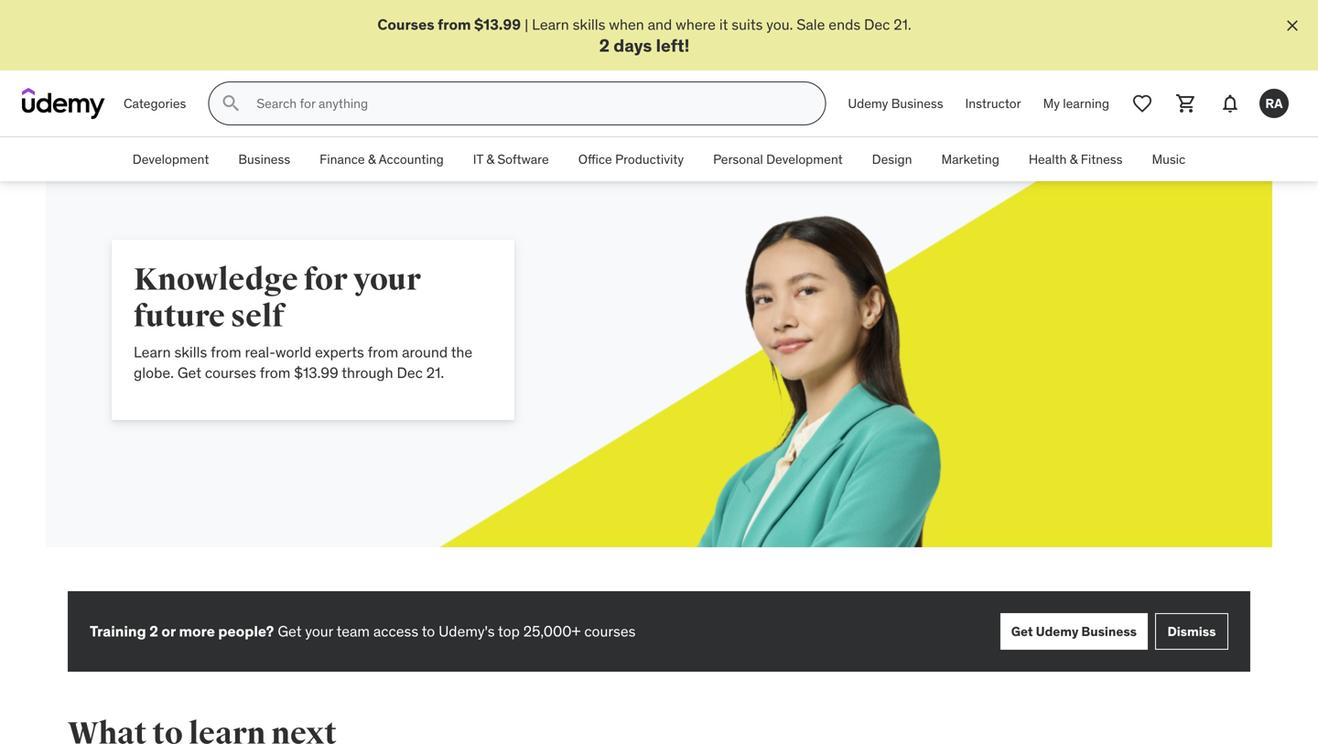 Task type: vqa. For each thing, say whether or not it's contained in the screenshot.
Other Music link at the top of page
no



Task type: describe. For each thing, give the bounding box(es) containing it.
it
[[473, 151, 483, 167]]

ra link
[[1253, 82, 1297, 126]]

25,000+
[[524, 622, 581, 641]]

from left real-
[[211, 343, 241, 362]]

finance & accounting link
[[305, 138, 458, 181]]

finance
[[320, 151, 365, 167]]

through
[[342, 364, 393, 382]]

business inside business link
[[238, 151, 290, 167]]

office
[[578, 151, 612, 167]]

learn inside courses from $13.99 | learn skills when and where it suits you. sale ends dec 21. 2 days left!
[[532, 15, 569, 34]]

$13.99 inside knowledge for your future self learn skills from real-world experts from around the globe. get courses from $13.99 through dec 21.
[[294, 364, 339, 382]]

to
[[422, 622, 435, 641]]

business inside 'get udemy business' link
[[1082, 623, 1137, 640]]

instructor
[[966, 95, 1021, 112]]

team
[[337, 622, 370, 641]]

categories button
[[113, 82, 197, 126]]

it & software link
[[458, 138, 564, 181]]

music
[[1152, 151, 1186, 167]]

health & fitness
[[1029, 151, 1123, 167]]

1 development from the left
[[133, 151, 209, 167]]

courses from $13.99 | learn skills when and where it suits you. sale ends dec 21. 2 days left!
[[378, 15, 912, 56]]

0 horizontal spatial 2
[[149, 622, 158, 641]]

2 horizontal spatial get
[[1012, 623, 1033, 640]]

real-
[[245, 343, 276, 362]]

udemy's
[[439, 622, 495, 641]]

0 horizontal spatial udemy
[[848, 95, 889, 112]]

1 horizontal spatial courses
[[584, 622, 636, 641]]

finance & accounting
[[320, 151, 444, 167]]

ra
[[1266, 95, 1283, 112]]

office productivity link
[[564, 138, 699, 181]]

close image
[[1284, 16, 1302, 35]]

dec inside courses from $13.99 | learn skills when and where it suits you. sale ends dec 21. 2 days left!
[[864, 15, 890, 34]]

suits
[[732, 15, 763, 34]]

categories
[[124, 95, 186, 112]]

design link
[[858, 138, 927, 181]]

|
[[525, 15, 529, 34]]

people?
[[218, 622, 274, 641]]

marketing
[[942, 151, 1000, 167]]

productivity
[[615, 151, 684, 167]]

$13.99 inside courses from $13.99 | learn skills when and where it suits you. sale ends dec 21. 2 days left!
[[474, 15, 521, 34]]

it
[[720, 15, 728, 34]]

you.
[[767, 15, 793, 34]]

fitness
[[1081, 151, 1123, 167]]

udemy business
[[848, 95, 944, 112]]

globe.
[[134, 364, 174, 382]]

dec inside knowledge for your future self learn skills from real-world experts from around the globe. get courses from $13.99 through dec 21.
[[397, 364, 423, 382]]

learn inside knowledge for your future self learn skills from real-world experts from around the globe. get courses from $13.99 through dec 21.
[[134, 343, 171, 362]]

personal development link
[[699, 138, 858, 181]]

from up through
[[368, 343, 398, 362]]

skills inside courses from $13.99 | learn skills when and where it suits you. sale ends dec 21. 2 days left!
[[573, 15, 606, 34]]

get udemy business
[[1012, 623, 1137, 640]]

days
[[614, 34, 652, 56]]

the
[[451, 343, 473, 362]]

design
[[872, 151, 912, 167]]

around
[[402, 343, 448, 362]]

udemy image
[[22, 88, 105, 119]]

dismiss button
[[1156, 614, 1229, 650]]

office productivity
[[578, 151, 684, 167]]

my
[[1043, 95, 1060, 112]]

world
[[276, 343, 312, 362]]

knowledge
[[134, 261, 298, 299]]



Task type: locate. For each thing, give the bounding box(es) containing it.
0 vertical spatial skills
[[573, 15, 606, 34]]

business inside udemy business link
[[892, 95, 944, 112]]

1 vertical spatial 21.
[[426, 364, 444, 382]]

1 vertical spatial courses
[[584, 622, 636, 641]]

1 horizontal spatial 21.
[[894, 15, 912, 34]]

0 vertical spatial learn
[[532, 15, 569, 34]]

from right courses
[[438, 15, 471, 34]]

your right for
[[353, 261, 421, 299]]

1 vertical spatial 2
[[149, 622, 158, 641]]

skills down future
[[174, 343, 207, 362]]

0 horizontal spatial &
[[368, 151, 376, 167]]

health
[[1029, 151, 1067, 167]]

& right the health
[[1070, 151, 1078, 167]]

1 vertical spatial business
[[238, 151, 290, 167]]

$13.99 down world
[[294, 364, 339, 382]]

business up design in the top right of the page
[[892, 95, 944, 112]]

1 horizontal spatial get
[[278, 622, 302, 641]]

notifications image
[[1220, 93, 1242, 115]]

skills
[[573, 15, 606, 34], [174, 343, 207, 362]]

training 2 or more people? get your team access to udemy's top 25,000+ courses
[[90, 622, 636, 641]]

business down submit search icon
[[238, 151, 290, 167]]

21. down around
[[426, 364, 444, 382]]

& right the finance
[[368, 151, 376, 167]]

0 vertical spatial business
[[892, 95, 944, 112]]

0 vertical spatial udemy
[[848, 95, 889, 112]]

accounting
[[379, 151, 444, 167]]

2 inside courses from $13.99 | learn skills when and where it suits you. sale ends dec 21. 2 days left!
[[599, 34, 610, 56]]

courses
[[378, 15, 435, 34]]

experts
[[315, 343, 364, 362]]

from down real-
[[260, 364, 291, 382]]

development down categories dropdown button
[[133, 151, 209, 167]]

0 vertical spatial your
[[353, 261, 421, 299]]

21.
[[894, 15, 912, 34], [426, 364, 444, 382]]

2 development from the left
[[766, 151, 843, 167]]

from inside courses from $13.99 | learn skills when and where it suits you. sale ends dec 21. 2 days left!
[[438, 15, 471, 34]]

top
[[498, 622, 520, 641]]

business link
[[224, 138, 305, 181]]

0 horizontal spatial courses
[[205, 364, 256, 382]]

your
[[353, 261, 421, 299], [305, 622, 333, 641]]

and
[[648, 15, 672, 34]]

business left dismiss
[[1082, 623, 1137, 640]]

my learning link
[[1032, 82, 1121, 126]]

1 horizontal spatial &
[[486, 151, 494, 167]]

my learning
[[1043, 95, 1110, 112]]

wishlist image
[[1132, 93, 1154, 115]]

21. right the ends
[[894, 15, 912, 34]]

self
[[231, 298, 284, 336]]

0 horizontal spatial 21.
[[426, 364, 444, 382]]

instructor link
[[955, 82, 1032, 126]]

udemy
[[848, 95, 889, 112], [1036, 623, 1079, 640]]

1 horizontal spatial 2
[[599, 34, 610, 56]]

2
[[599, 34, 610, 56], [149, 622, 158, 641]]

3 & from the left
[[1070, 151, 1078, 167]]

0 horizontal spatial development
[[133, 151, 209, 167]]

udemy business link
[[837, 82, 955, 126]]

courses
[[205, 364, 256, 382], [584, 622, 636, 641]]

1 vertical spatial $13.99
[[294, 364, 339, 382]]

personal
[[713, 151, 763, 167]]

get udemy business link
[[1001, 614, 1148, 650]]

for
[[304, 261, 348, 299]]

your left "team"
[[305, 622, 333, 641]]

1 horizontal spatial learn
[[532, 15, 569, 34]]

access
[[373, 622, 419, 641]]

training
[[90, 622, 146, 641]]

development
[[133, 151, 209, 167], [766, 151, 843, 167]]

submit search image
[[220, 93, 242, 115]]

1 horizontal spatial business
[[892, 95, 944, 112]]

1 horizontal spatial development
[[766, 151, 843, 167]]

& for software
[[486, 151, 494, 167]]

courses down real-
[[205, 364, 256, 382]]

2 & from the left
[[486, 151, 494, 167]]

courses inside knowledge for your future self learn skills from real-world experts from around the globe. get courses from $13.99 through dec 21.
[[205, 364, 256, 382]]

skills left when
[[573, 15, 606, 34]]

0 vertical spatial $13.99
[[474, 15, 521, 34]]

1 vertical spatial skills
[[174, 343, 207, 362]]

2 vertical spatial business
[[1082, 623, 1137, 640]]

21. inside courses from $13.99 | learn skills when and where it suits you. sale ends dec 21. 2 days left!
[[894, 15, 912, 34]]

21. inside knowledge for your future self learn skills from real-world experts from around the globe. get courses from $13.99 through dec 21.
[[426, 364, 444, 382]]

skills inside knowledge for your future self learn skills from real-world experts from around the globe. get courses from $13.99 through dec 21.
[[174, 343, 207, 362]]

1 horizontal spatial skills
[[573, 15, 606, 34]]

2 left or
[[149, 622, 158, 641]]

sale
[[797, 15, 825, 34]]

0 horizontal spatial get
[[177, 364, 201, 382]]

it & software
[[473, 151, 549, 167]]

dec
[[864, 15, 890, 34], [397, 364, 423, 382]]

music link
[[1138, 138, 1201, 181]]

learn up globe.
[[134, 343, 171, 362]]

dec right the ends
[[864, 15, 890, 34]]

1 horizontal spatial $13.99
[[474, 15, 521, 34]]

0 horizontal spatial business
[[238, 151, 290, 167]]

0 vertical spatial 2
[[599, 34, 610, 56]]

0 horizontal spatial skills
[[174, 343, 207, 362]]

future
[[134, 298, 225, 336]]

software
[[497, 151, 549, 167]]

1 & from the left
[[368, 151, 376, 167]]

& inside "link"
[[1070, 151, 1078, 167]]

knowledge for your future self learn skills from real-world experts from around the globe. get courses from $13.99 through dec 21.
[[134, 261, 473, 382]]

learn right |
[[532, 15, 569, 34]]

0 horizontal spatial your
[[305, 622, 333, 641]]

0 vertical spatial dec
[[864, 15, 890, 34]]

1 horizontal spatial udemy
[[1036, 623, 1079, 640]]

dec down around
[[397, 364, 423, 382]]

$13.99 left |
[[474, 15, 521, 34]]

business
[[892, 95, 944, 112], [238, 151, 290, 167], [1082, 623, 1137, 640]]

0 horizontal spatial learn
[[134, 343, 171, 362]]

0 vertical spatial courses
[[205, 364, 256, 382]]

2 horizontal spatial business
[[1082, 623, 1137, 640]]

& for accounting
[[368, 151, 376, 167]]

get
[[177, 364, 201, 382], [278, 622, 302, 641], [1012, 623, 1033, 640]]

1 horizontal spatial dec
[[864, 15, 890, 34]]

get inside knowledge for your future self learn skills from real-world experts from around the globe. get courses from $13.99 through dec 21.
[[177, 364, 201, 382]]

$13.99
[[474, 15, 521, 34], [294, 364, 339, 382]]

where
[[676, 15, 716, 34]]

or
[[161, 622, 176, 641]]

&
[[368, 151, 376, 167], [486, 151, 494, 167], [1070, 151, 1078, 167]]

personal development
[[713, 151, 843, 167]]

from
[[438, 15, 471, 34], [211, 343, 241, 362], [368, 343, 398, 362], [260, 364, 291, 382]]

1 vertical spatial learn
[[134, 343, 171, 362]]

0 vertical spatial 21.
[[894, 15, 912, 34]]

1 vertical spatial udemy
[[1036, 623, 1079, 640]]

left!
[[656, 34, 690, 56]]

dismiss
[[1168, 623, 1216, 640]]

more
[[179, 622, 215, 641]]

learn
[[532, 15, 569, 34], [134, 343, 171, 362]]

your inside knowledge for your future self learn skills from real-world experts from around the globe. get courses from $13.99 through dec 21.
[[353, 261, 421, 299]]

learning
[[1063, 95, 1110, 112]]

development right "personal"
[[766, 151, 843, 167]]

2 horizontal spatial &
[[1070, 151, 1078, 167]]

1 horizontal spatial your
[[353, 261, 421, 299]]

1 vertical spatial dec
[[397, 364, 423, 382]]

shopping cart with 0 items image
[[1176, 93, 1198, 115]]

when
[[609, 15, 644, 34]]

health & fitness link
[[1014, 138, 1138, 181]]

2 left days
[[599, 34, 610, 56]]

courses right 25,000+
[[584, 622, 636, 641]]

0 horizontal spatial $13.99
[[294, 364, 339, 382]]

marketing link
[[927, 138, 1014, 181]]

& right it
[[486, 151, 494, 167]]

1 vertical spatial your
[[305, 622, 333, 641]]

development link
[[118, 138, 224, 181]]

0 horizontal spatial dec
[[397, 364, 423, 382]]

ends
[[829, 15, 861, 34]]

Search for anything text field
[[253, 88, 803, 119]]

& for fitness
[[1070, 151, 1078, 167]]



